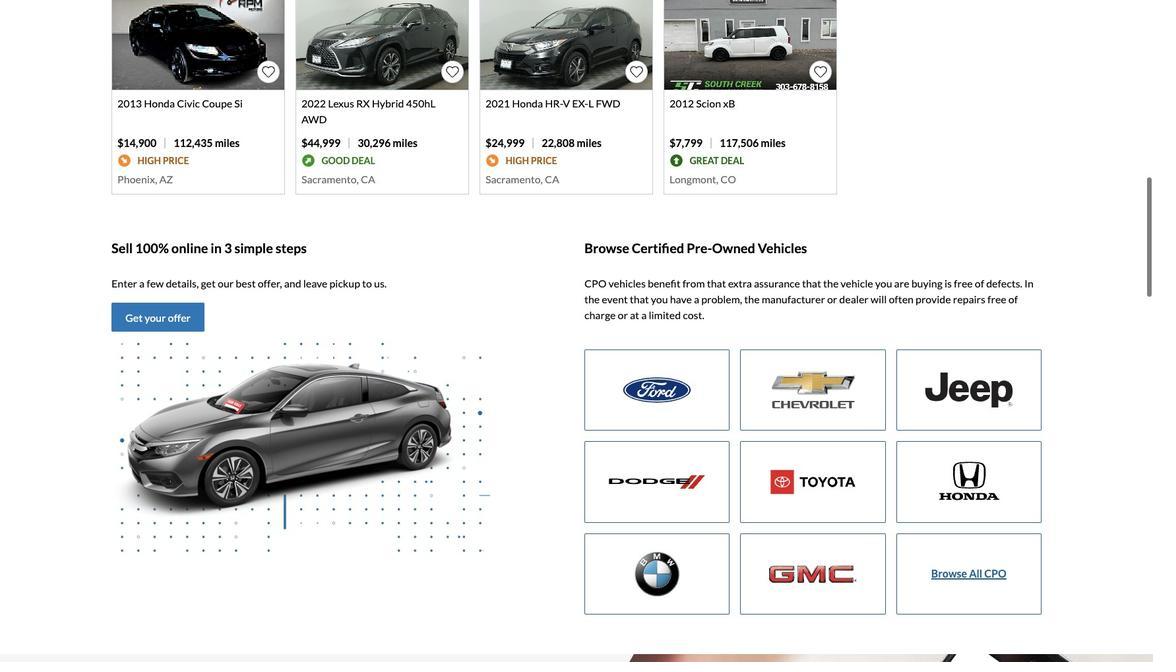 Task type: vqa. For each thing, say whether or not it's contained in the screenshot.
$36,125
no



Task type: locate. For each thing, give the bounding box(es) containing it.
deal for co
[[721, 155, 745, 166]]

best
[[236, 277, 256, 290]]

2 honda from the left
[[512, 97, 543, 110]]

1 horizontal spatial that
[[707, 277, 727, 290]]

1 vertical spatial cpo
[[985, 568, 1007, 581]]

browse all cpo
[[932, 568, 1007, 581]]

repairs
[[954, 293, 986, 306]]

honda left civic
[[144, 97, 175, 110]]

1 deal from the left
[[352, 155, 375, 166]]

0 horizontal spatial honda
[[144, 97, 175, 110]]

bmw image
[[586, 535, 730, 615]]

a right at at the top of page
[[642, 309, 647, 322]]

dealer
[[840, 293, 869, 306]]

free
[[955, 277, 973, 290], [988, 293, 1007, 306]]

1 sacramento, ca from the left
[[302, 173, 376, 186]]

miles right 117,506
[[761, 137, 786, 149]]

0 horizontal spatial high price
[[138, 155, 189, 166]]

0 horizontal spatial browse
[[585, 240, 630, 256]]

high price for $24,999
[[506, 155, 557, 166]]

sacramento, ca for $24,999
[[486, 173, 560, 186]]

2021
[[486, 97, 510, 110]]

charge
[[585, 309, 616, 322]]

0 vertical spatial cpo
[[585, 277, 607, 290]]

of down the defects.
[[1009, 293, 1019, 306]]

event
[[602, 293, 628, 306]]

1 miles from the left
[[215, 137, 240, 149]]

2 sacramento, ca from the left
[[486, 173, 560, 186]]

1 horizontal spatial the
[[745, 293, 760, 306]]

offer,
[[258, 277, 282, 290]]

honda left "hr-"
[[512, 97, 543, 110]]

assurance
[[754, 277, 801, 290]]

honda
[[144, 97, 175, 110], [512, 97, 543, 110]]

offer
[[168, 312, 191, 324]]

0 horizontal spatial the
[[585, 293, 600, 306]]

1 horizontal spatial sacramento,
[[486, 173, 543, 186]]

1 horizontal spatial browse
[[932, 568, 968, 581]]

1 horizontal spatial ca
[[545, 173, 560, 186]]

or left dealer
[[828, 293, 838, 306]]

1 price from the left
[[163, 155, 189, 166]]

the
[[824, 277, 839, 290], [585, 293, 600, 306], [745, 293, 760, 306]]

ca down 22,808
[[545, 173, 560, 186]]

of
[[975, 277, 985, 290], [1009, 293, 1019, 306]]

high
[[138, 155, 161, 166], [506, 155, 529, 166]]

high price down $24,999
[[506, 155, 557, 166]]

sacramento, ca
[[302, 173, 376, 186], [486, 173, 560, 186]]

high down $24,999
[[506, 155, 529, 166]]

22,808
[[542, 137, 575, 149]]

browse all cpo link
[[932, 567, 1007, 582]]

ford image
[[586, 351, 730, 431]]

112,435 miles
[[174, 137, 240, 149]]

2 high price from the left
[[506, 155, 557, 166]]

jeep image
[[898, 351, 1042, 431]]

117,506
[[720, 137, 759, 149]]

1 horizontal spatial a
[[642, 309, 647, 322]]

2 vertical spatial a
[[642, 309, 647, 322]]

phoenix, az
[[117, 173, 173, 186]]

2 horizontal spatial a
[[694, 293, 700, 306]]

miles for 22,808 miles
[[577, 137, 602, 149]]

browse for browse certified pre-owned vehicles
[[585, 240, 630, 256]]

0 vertical spatial you
[[876, 277, 893, 290]]

that up at at the top of page
[[630, 293, 649, 306]]

1 horizontal spatial price
[[531, 155, 557, 166]]

deal down 30,296 on the top of page
[[352, 155, 375, 166]]

1 vertical spatial of
[[1009, 293, 1019, 306]]

free right is
[[955, 277, 973, 290]]

cpo right all
[[985, 568, 1007, 581]]

browse
[[585, 240, 630, 256], [932, 568, 968, 581]]

2 sacramento, from the left
[[486, 173, 543, 186]]

vehicle
[[841, 277, 874, 290]]

ca down good deal
[[361, 173, 376, 186]]

defects.
[[987, 277, 1023, 290]]

price
[[163, 155, 189, 166], [531, 155, 557, 166]]

2 price from the left
[[531, 155, 557, 166]]

1 horizontal spatial high
[[506, 155, 529, 166]]

free down the defects.
[[988, 293, 1007, 306]]

you
[[876, 277, 893, 290], [651, 293, 668, 306]]

2021 honda hr-v ex-l fwd image
[[481, 0, 653, 90]]

and
[[284, 277, 301, 290]]

sacramento, ca for $44,999
[[302, 173, 376, 186]]

of up the repairs
[[975, 277, 985, 290]]

miles right 30,296 on the top of page
[[393, 137, 418, 149]]

that up problem,
[[707, 277, 727, 290]]

steps
[[276, 240, 307, 256]]

1 horizontal spatial deal
[[721, 155, 745, 166]]

22,808 miles
[[542, 137, 602, 149]]

1 ca from the left
[[361, 173, 376, 186]]

0 vertical spatial a
[[139, 277, 145, 290]]

provide
[[916, 293, 952, 306]]

0 horizontal spatial cpo
[[585, 277, 607, 290]]

0 vertical spatial or
[[828, 293, 838, 306]]

or left at at the top of page
[[618, 309, 628, 322]]

1 high price from the left
[[138, 155, 189, 166]]

0 horizontal spatial sacramento,
[[302, 173, 359, 186]]

high price
[[138, 155, 189, 166], [506, 155, 557, 166]]

0 horizontal spatial you
[[651, 293, 668, 306]]

0 vertical spatial of
[[975, 277, 985, 290]]

sacramento,
[[302, 173, 359, 186], [486, 173, 543, 186]]

miles right 22,808
[[577, 137, 602, 149]]

sacramento, ca down good
[[302, 173, 376, 186]]

1 vertical spatial or
[[618, 309, 628, 322]]

lexus
[[328, 97, 354, 110]]

cpo up event
[[585, 277, 607, 290]]

1 horizontal spatial sacramento, ca
[[486, 173, 560, 186]]

0 horizontal spatial sacramento, ca
[[302, 173, 376, 186]]

price up az on the top left of the page
[[163, 155, 189, 166]]

the up "charge"
[[585, 293, 600, 306]]

get your offer button
[[112, 303, 205, 332]]

hr-
[[545, 97, 563, 110]]

v
[[563, 97, 570, 110]]

high up 'phoenix, az'
[[138, 155, 161, 166]]

0 horizontal spatial free
[[955, 277, 973, 290]]

browse up the vehicles
[[585, 240, 630, 256]]

1 horizontal spatial of
[[1009, 293, 1019, 306]]

1 vertical spatial browse
[[932, 568, 968, 581]]

longmont,
[[670, 173, 719, 186]]

extra
[[729, 277, 752, 290]]

a
[[139, 277, 145, 290], [694, 293, 700, 306], [642, 309, 647, 322]]

ca
[[361, 173, 376, 186], [545, 173, 560, 186]]

2013 honda civic coupe si
[[117, 97, 243, 110]]

0 horizontal spatial deal
[[352, 155, 375, 166]]

0 horizontal spatial ca
[[361, 173, 376, 186]]

1 vertical spatial free
[[988, 293, 1007, 306]]

2 deal from the left
[[721, 155, 745, 166]]

ex-
[[572, 97, 589, 110]]

co
[[721, 173, 737, 186]]

1 horizontal spatial free
[[988, 293, 1007, 306]]

the down extra
[[745, 293, 760, 306]]

1 vertical spatial a
[[694, 293, 700, 306]]

leave
[[303, 277, 328, 290]]

you up will
[[876, 277, 893, 290]]

1 horizontal spatial high price
[[506, 155, 557, 166]]

the left vehicle
[[824, 277, 839, 290]]

coupe
[[202, 97, 232, 110]]

sacramento, down $24,999
[[486, 173, 543, 186]]

$44,999
[[302, 137, 341, 149]]

you down benefit
[[651, 293, 668, 306]]

2 high from the left
[[506, 155, 529, 166]]

2013
[[117, 97, 142, 110]]

price down 22,808
[[531, 155, 557, 166]]

3 miles from the left
[[577, 137, 602, 149]]

deal
[[352, 155, 375, 166], [721, 155, 745, 166]]

high price up az on the top left of the page
[[138, 155, 189, 166]]

ca for 30,296
[[361, 173, 376, 186]]

1 sacramento, from the left
[[302, 173, 359, 186]]

1 honda from the left
[[144, 97, 175, 110]]

deal down 117,506
[[721, 155, 745, 166]]

1 horizontal spatial honda
[[512, 97, 543, 110]]

2 miles from the left
[[393, 137, 418, 149]]

cpo inside cpo vehicles benefit from that extra assurance that the vehicle you are buying is free of defects.  in the event that you have a problem, the manufacturer or dealer will often provide repairs free of charge or at a limited cost.
[[585, 277, 607, 290]]

browse left all
[[932, 568, 968, 581]]

0 vertical spatial browse
[[585, 240, 630, 256]]

are
[[895, 277, 910, 290]]

a left few
[[139, 277, 145, 290]]

chevrolet image
[[742, 351, 886, 431]]

2 horizontal spatial the
[[824, 277, 839, 290]]

deal for ca
[[352, 155, 375, 166]]

100%
[[135, 240, 169, 256]]

online
[[172, 240, 208, 256]]

0 horizontal spatial high
[[138, 155, 161, 166]]

miles
[[215, 137, 240, 149], [393, 137, 418, 149], [577, 137, 602, 149], [761, 137, 786, 149]]

l
[[589, 97, 594, 110]]

a right have
[[694, 293, 700, 306]]

enter a few details, get our best offer, and leave pickup to us.
[[112, 277, 387, 290]]

honda for 2013
[[144, 97, 175, 110]]

4 miles from the left
[[761, 137, 786, 149]]

details,
[[166, 277, 199, 290]]

0 horizontal spatial price
[[163, 155, 189, 166]]

miles right 112,435
[[215, 137, 240, 149]]

your
[[145, 312, 166, 324]]

2013 honda civic coupe si image
[[112, 0, 285, 90]]

sacramento, ca down $24,999
[[486, 173, 560, 186]]

that up the manufacturer
[[803, 277, 822, 290]]

honda for 2021
[[512, 97, 543, 110]]

gmc image
[[742, 535, 886, 615]]

vehicles
[[758, 240, 808, 256]]

enter
[[112, 277, 137, 290]]

sacramento, down good
[[302, 173, 359, 186]]

2 ca from the left
[[545, 173, 560, 186]]

1 high from the left
[[138, 155, 161, 166]]



Task type: describe. For each thing, give the bounding box(es) containing it.
cost.
[[683, 309, 705, 322]]

1 vertical spatial you
[[651, 293, 668, 306]]

0 horizontal spatial or
[[618, 309, 628, 322]]

2022 lexus rx hybrid 450hl awd
[[302, 97, 436, 126]]

ca for 22,808
[[545, 173, 560, 186]]

will
[[871, 293, 887, 306]]

great
[[690, 155, 719, 166]]

at
[[630, 309, 640, 322]]

2012 scion xb
[[670, 97, 736, 110]]

cpo vehicles benefit from that extra assurance that the vehicle you are buying is free of defects.  in the event that you have a problem, the manufacturer or dealer will often provide repairs free of charge or at a limited cost.
[[585, 277, 1034, 322]]

us.
[[374, 277, 387, 290]]

limited
[[649, 309, 681, 322]]

pickup
[[330, 277, 360, 290]]

miles for 30,296 miles
[[393, 137, 418, 149]]

sell 100% online in 3 simple steps
[[112, 240, 307, 256]]

few
[[147, 277, 164, 290]]

fwd
[[596, 97, 621, 110]]

longmont, co
[[670, 173, 737, 186]]

hybrid
[[372, 97, 404, 110]]

manufacturer
[[762, 293, 826, 306]]

is
[[945, 277, 953, 290]]

honda image
[[898, 443, 1042, 523]]

owned
[[713, 240, 756, 256]]

phoenix,
[[117, 173, 157, 186]]

2012 scion xb image
[[665, 0, 837, 90]]

great deal
[[690, 155, 745, 166]]

our
[[218, 277, 234, 290]]

0 horizontal spatial of
[[975, 277, 985, 290]]

have
[[670, 293, 692, 306]]

sacramento, for $24,999
[[486, 173, 543, 186]]

si
[[234, 97, 243, 110]]

pre-
[[687, 240, 713, 256]]

buying
[[912, 277, 943, 290]]

3
[[224, 240, 232, 256]]

certified
[[632, 240, 685, 256]]

2022 lexus rx hybrid 450hl awd image
[[296, 0, 469, 90]]

toyota image
[[742, 443, 886, 523]]

civic
[[177, 97, 200, 110]]

vehicles
[[609, 277, 646, 290]]

1 horizontal spatial cpo
[[985, 568, 1007, 581]]

az
[[159, 173, 173, 186]]

0 horizontal spatial that
[[630, 293, 649, 306]]

high for $24,999
[[506, 155, 529, 166]]

to
[[362, 277, 372, 290]]

sell
[[112, 240, 133, 256]]

good deal
[[322, 155, 375, 166]]

price for 112,435 miles
[[163, 155, 189, 166]]

awd
[[302, 113, 327, 126]]

30,296
[[358, 137, 391, 149]]

2022
[[302, 97, 326, 110]]

$14,900
[[117, 137, 157, 149]]

$7,799
[[670, 137, 703, 149]]

often
[[889, 293, 914, 306]]

good
[[322, 155, 350, 166]]

1 horizontal spatial you
[[876, 277, 893, 290]]

2021 honda hr-v ex-l fwd
[[486, 97, 621, 110]]

sacramento, for $44,999
[[302, 173, 359, 186]]

scion
[[697, 97, 722, 110]]

miles for 112,435 miles
[[215, 137, 240, 149]]

browse certified pre-owned vehicles
[[585, 240, 808, 256]]

browse for browse all cpo
[[932, 568, 968, 581]]

112,435
[[174, 137, 213, 149]]

1 horizontal spatial or
[[828, 293, 838, 306]]

30,296 miles
[[358, 137, 418, 149]]

xb
[[724, 97, 736, 110]]

simple
[[235, 240, 273, 256]]

117,506 miles
[[720, 137, 786, 149]]

all
[[970, 568, 983, 581]]

0 horizontal spatial a
[[139, 277, 145, 290]]

450hl
[[406, 97, 436, 110]]

price for 22,808 miles
[[531, 155, 557, 166]]

in
[[211, 240, 222, 256]]

2012
[[670, 97, 695, 110]]

get
[[125, 312, 143, 324]]

rx
[[356, 97, 370, 110]]

problem,
[[702, 293, 743, 306]]

get
[[201, 277, 216, 290]]

high for $14,900
[[138, 155, 161, 166]]

0 vertical spatial free
[[955, 277, 973, 290]]

in
[[1025, 277, 1034, 290]]

$24,999
[[486, 137, 525, 149]]

miles for 117,506 miles
[[761, 137, 786, 149]]

from
[[683, 277, 705, 290]]

high price for $14,900
[[138, 155, 189, 166]]

get your offer
[[125, 312, 191, 324]]

2 horizontal spatial that
[[803, 277, 822, 290]]

dodge image
[[586, 443, 730, 523]]



